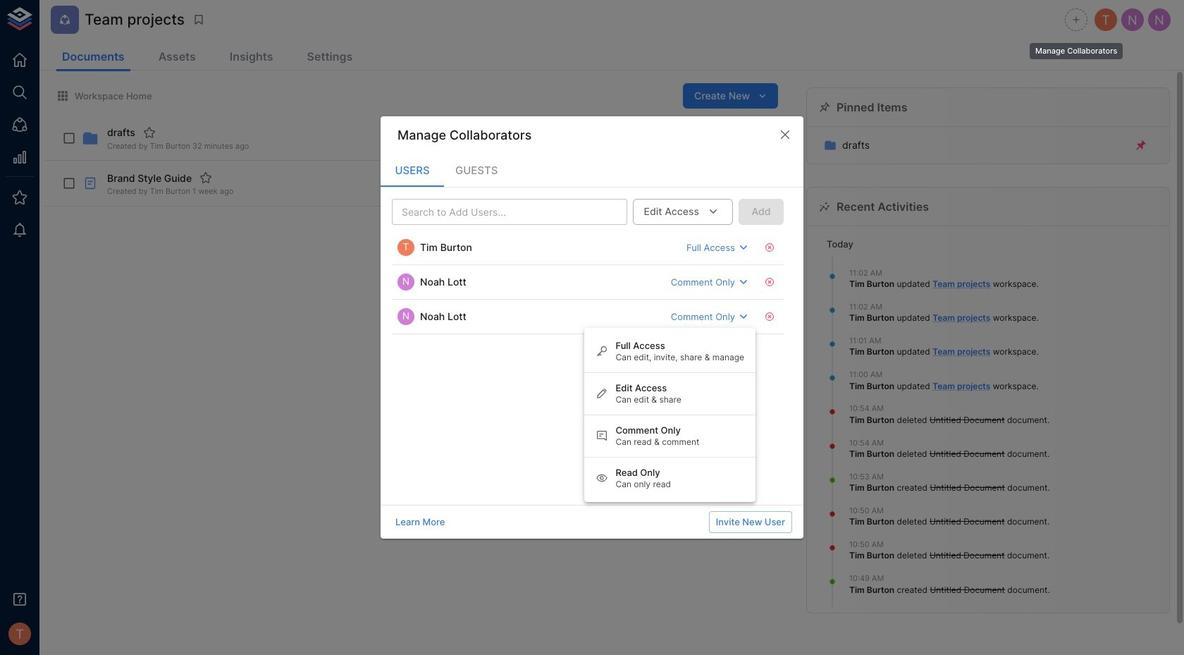 Task type: locate. For each thing, give the bounding box(es) containing it.
bookmark image
[[193, 13, 205, 26]]

1 vertical spatial favorite image
[[200, 172, 212, 184]]

tooltip
[[1029, 33, 1125, 61]]

dialog
[[381, 116, 804, 539]]

0 vertical spatial favorite image
[[143, 126, 156, 139]]

unpin image
[[1135, 139, 1148, 152]]

tab list
[[381, 153, 804, 187]]

0 horizontal spatial favorite image
[[143, 126, 156, 139]]

favorite image
[[143, 126, 156, 139], [200, 172, 212, 184]]



Task type: describe. For each thing, give the bounding box(es) containing it.
Search to Add Users... text field
[[396, 203, 600, 221]]

1 horizontal spatial favorite image
[[200, 172, 212, 184]]



Task type: vqa. For each thing, say whether or not it's contained in the screenshot.
dialog
yes



